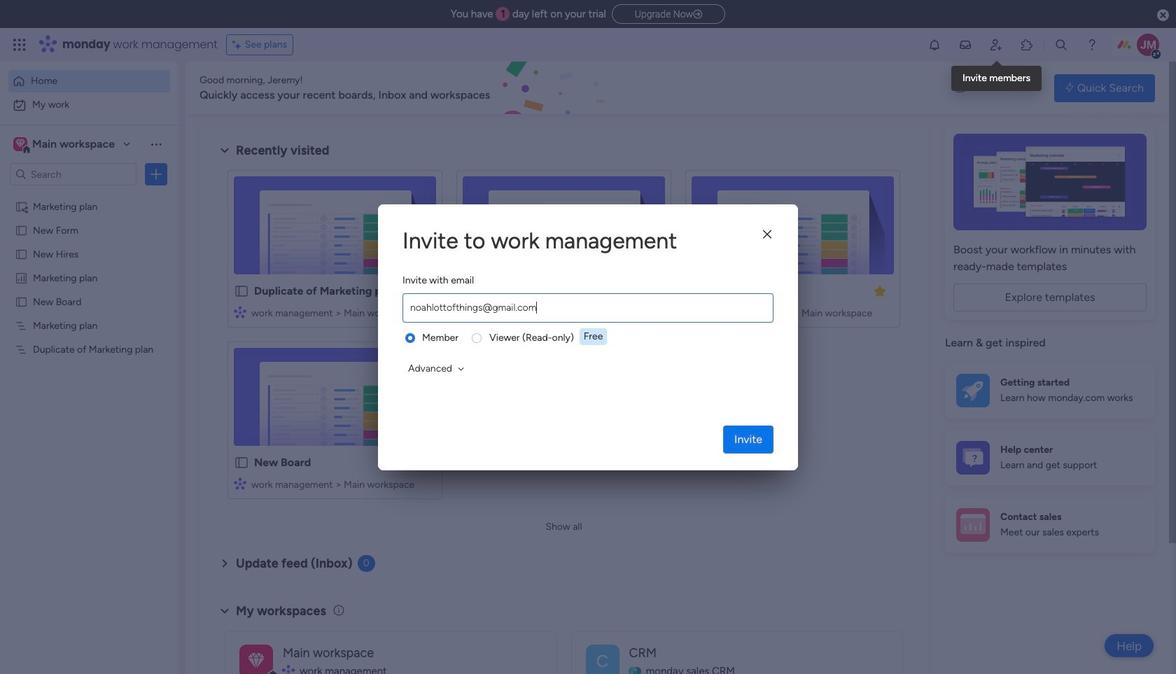 Task type: vqa. For each thing, say whether or not it's contained in the screenshot.
1st add to favorites image from right's component image
yes



Task type: describe. For each thing, give the bounding box(es) containing it.
help center element
[[945, 430, 1155, 486]]

1 public board image from the top
[[15, 223, 28, 237]]

getting started element
[[945, 362, 1155, 418]]

templates image image
[[958, 134, 1143, 230]]

workspace selection element
[[13, 136, 117, 154]]

1 add to favorites image from the left
[[415, 284, 429, 298]]

dapulse rightstroke image
[[693, 9, 702, 20]]

see plans image
[[232, 37, 245, 53]]

angle down image
[[458, 364, 464, 374]]

0 horizontal spatial shareable board image
[[15, 200, 28, 213]]

help image
[[1085, 38, 1099, 52]]

0 element
[[358, 555, 375, 572]]

public board image for first add to favorites image from the left
[[234, 284, 249, 299]]

2 vertical spatial option
[[0, 194, 179, 196]]

close image
[[763, 230, 772, 240]]

public board image for first add to favorites image from right
[[463, 284, 478, 299]]

select product image
[[13, 38, 27, 52]]

3 public board image from the top
[[15, 295, 28, 308]]

search everything image
[[1054, 38, 1068, 52]]

2 add to favorites image from the left
[[644, 284, 658, 298]]

dapulse close image
[[1157, 8, 1169, 22]]

1 vertical spatial shareable board image
[[692, 284, 707, 299]]

open update feed (inbox) image
[[216, 555, 233, 572]]

v2 user feedback image
[[957, 80, 967, 96]]



Task type: locate. For each thing, give the bounding box(es) containing it.
contact sales element
[[945, 497, 1155, 553]]

add to favorites image
[[415, 284, 429, 298], [644, 284, 658, 298]]

public dashboard image
[[15, 271, 28, 284]]

workspace image
[[13, 137, 27, 152], [16, 137, 25, 152], [239, 645, 273, 674], [248, 649, 264, 674]]

option
[[8, 70, 170, 92], [8, 94, 170, 116], [0, 194, 179, 196]]

v2 bolt switch image
[[1066, 80, 1074, 96]]

close my workspaces image
[[216, 603, 233, 619]]

Search in workspace field
[[29, 166, 117, 182]]

notifications image
[[928, 38, 942, 52]]

2 vertical spatial public board image
[[15, 295, 28, 308]]

public board image
[[234, 284, 249, 299], [463, 284, 478, 299], [234, 455, 249, 471]]

0 vertical spatial option
[[8, 70, 170, 92]]

workspace image
[[586, 645, 619, 674]]

close recently visited image
[[216, 142, 233, 159]]

component image
[[234, 306, 246, 318], [692, 306, 704, 318], [234, 477, 246, 490], [283, 665, 295, 674]]

monday marketplace image
[[1020, 38, 1034, 52]]

invite members image
[[989, 38, 1003, 52]]

shareable board image
[[15, 200, 28, 213], [692, 284, 707, 299]]

jeremy miller image
[[1137, 34, 1159, 56]]

0 vertical spatial public board image
[[15, 223, 28, 237]]

0 horizontal spatial add to favorites image
[[415, 284, 429, 298]]

update feed image
[[959, 38, 973, 52]]

1 vertical spatial option
[[8, 94, 170, 116]]

1 horizontal spatial shareable board image
[[692, 284, 707, 299]]

remove from favorites image
[[873, 284, 887, 298]]

public board image
[[15, 223, 28, 237], [15, 247, 28, 260], [15, 295, 28, 308]]

quick search results list box
[[216, 159, 912, 516]]

1 vertical spatial public board image
[[15, 247, 28, 260]]

component image
[[463, 306, 475, 318]]

0 vertical spatial shareable board image
[[15, 200, 28, 213]]

list box
[[0, 191, 179, 550]]

Enter one or more email addresses text field
[[406, 294, 770, 322]]

2 public board image from the top
[[15, 247, 28, 260]]

1 horizontal spatial add to favorites image
[[644, 284, 658, 298]]



